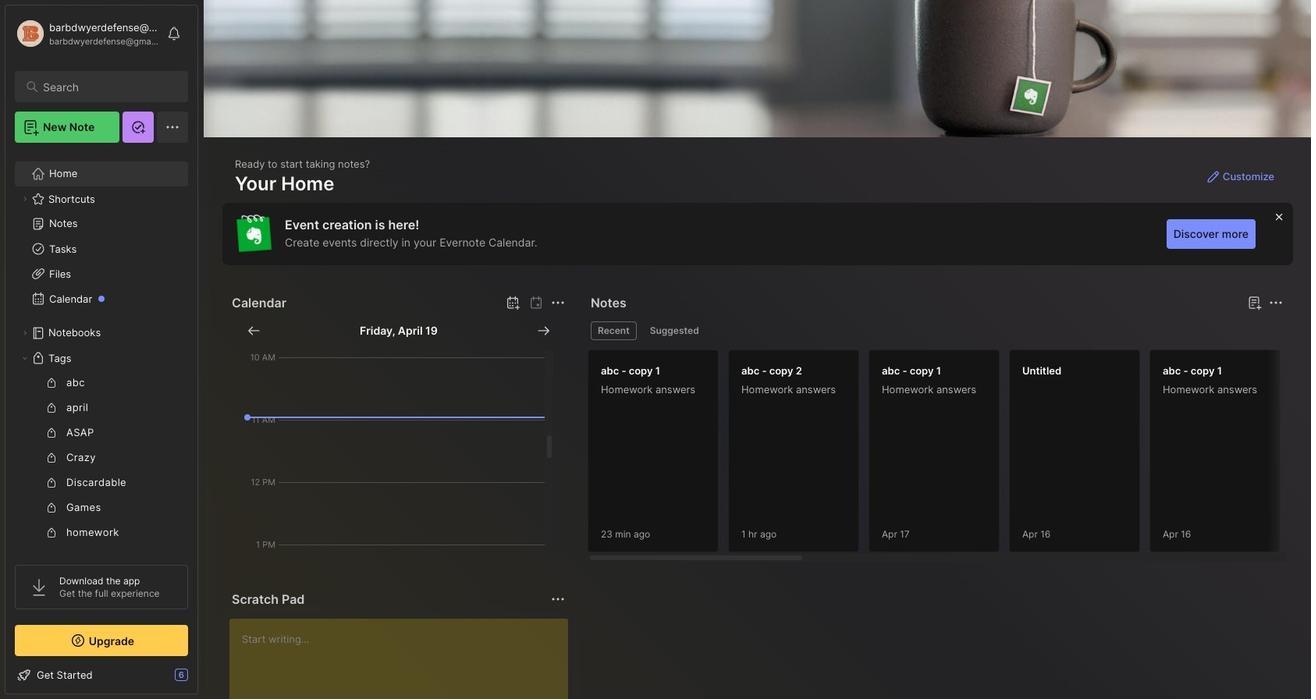 Task type: describe. For each thing, give the bounding box(es) containing it.
2 tab from the left
[[643, 322, 706, 340]]

Search text field
[[43, 80, 174, 94]]

Account field
[[15, 18, 159, 49]]

2 more actions image from the top
[[549, 590, 568, 609]]

Start writing… text field
[[242, 619, 568, 699]]

Help and Learning task checklist field
[[5, 663, 198, 688]]

Choose date to view field
[[360, 323, 438, 339]]

none search field inside main element
[[43, 77, 174, 96]]

click to collapse image
[[197, 671, 209, 689]]

new evernote calendar event image
[[504, 294, 522, 312]]

main element
[[0, 0, 203, 699]]



Task type: vqa. For each thing, say whether or not it's contained in the screenshot.
tree
yes



Task type: locate. For each thing, give the bounding box(es) containing it.
group
[[15, 371, 188, 699]]

1 horizontal spatial tab
[[643, 322, 706, 340]]

0 horizontal spatial tab
[[591, 322, 637, 340]]

tab list
[[591, 322, 1281, 340]]

0 vertical spatial more actions image
[[549, 294, 568, 312]]

tree
[[5, 152, 198, 699]]

1 tab from the left
[[591, 322, 637, 340]]

1 vertical spatial more actions field
[[547, 589, 569, 610]]

expand notebooks image
[[20, 329, 30, 338]]

More actions field
[[547, 292, 569, 314], [547, 589, 569, 610]]

group inside tree
[[15, 371, 188, 699]]

tab
[[591, 322, 637, 340], [643, 322, 706, 340]]

None search field
[[43, 77, 174, 96]]

0 vertical spatial more actions field
[[547, 292, 569, 314]]

row group
[[588, 350, 1312, 562]]

more actions image
[[549, 294, 568, 312], [549, 590, 568, 609]]

tree inside main element
[[5, 152, 198, 699]]

1 more actions image from the top
[[549, 294, 568, 312]]

expand tags image
[[20, 354, 30, 363]]

2 more actions field from the top
[[547, 589, 569, 610]]

1 more actions field from the top
[[547, 292, 569, 314]]

1 vertical spatial more actions image
[[549, 590, 568, 609]]



